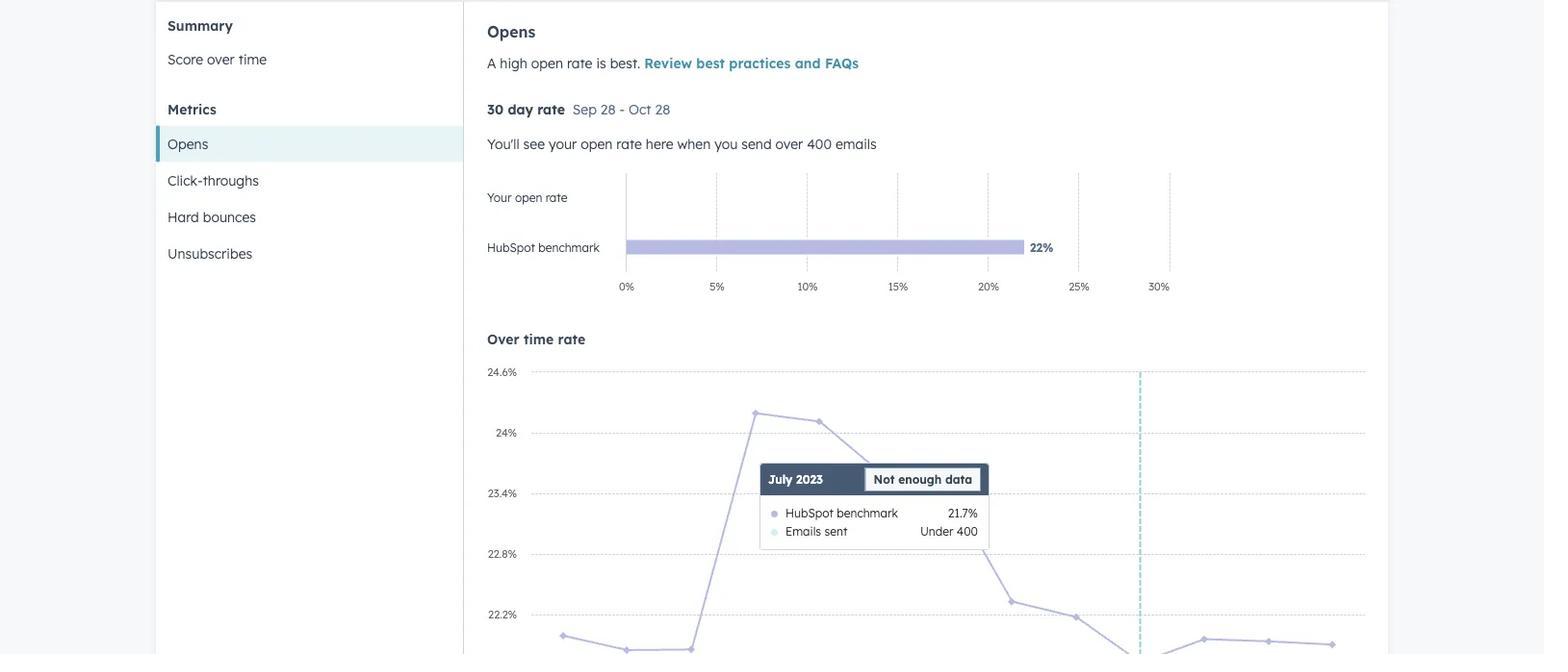 Task type: describe. For each thing, give the bounding box(es) containing it.
rate for time
[[558, 331, 586, 348]]

0 vertical spatial open
[[531, 55, 563, 72]]

your open rate
[[487, 191, 568, 205]]

practices
[[729, 55, 791, 72]]

best
[[697, 55, 725, 72]]

see
[[523, 136, 545, 153]]

opens inside button
[[168, 136, 208, 153]]

oct
[[629, 101, 652, 118]]

rate for day
[[538, 101, 565, 118]]

when
[[677, 136, 711, 153]]

-
[[620, 101, 625, 118]]

click-throughs button
[[156, 163, 463, 199]]

hard bounces
[[168, 209, 256, 226]]

rate for open
[[546, 191, 568, 205]]

1 horizontal spatial opens
[[487, 22, 536, 41]]

emails
[[836, 136, 877, 153]]

unsubscribes
[[168, 246, 253, 262]]

rate left is
[[567, 55, 593, 72]]

is
[[597, 55, 606, 72]]

bounces
[[203, 209, 256, 226]]

score over time
[[168, 52, 267, 68]]

click-throughs
[[168, 172, 259, 189]]

you
[[715, 136, 738, 153]]

time inside button
[[239, 52, 267, 68]]

2 interactive chart image from the top
[[478, 364, 1375, 655]]

hard
[[168, 209, 199, 226]]

400
[[807, 136, 832, 153]]

30 day rate sep 28 - oct 28
[[487, 101, 671, 118]]

benchmark
[[539, 241, 600, 255]]

throughs
[[203, 172, 259, 189]]

1 interactive chart image from the top
[[478, 164, 1180, 308]]

your
[[487, 191, 512, 205]]



Task type: vqa. For each thing, say whether or not it's contained in the screenshot.
Marketplaces icon
no



Task type: locate. For each thing, give the bounding box(es) containing it.
rate left here
[[617, 136, 642, 153]]

over
[[207, 52, 235, 68], [776, 136, 803, 153]]

1 28 from the left
[[601, 101, 616, 118]]

unsubscribes button
[[156, 236, 463, 273]]

1 vertical spatial opens
[[168, 136, 208, 153]]

high
[[500, 55, 528, 72]]

summary
[[168, 17, 233, 34]]

time
[[239, 52, 267, 68], [524, 331, 554, 348]]

opens up high
[[487, 22, 536, 41]]

1 vertical spatial time
[[524, 331, 554, 348]]

0 horizontal spatial over
[[207, 52, 235, 68]]

0 horizontal spatial opens
[[168, 136, 208, 153]]

30
[[487, 101, 504, 118]]

opens
[[487, 22, 536, 41], [168, 136, 208, 153]]

28 right oct
[[655, 101, 671, 118]]

1 horizontal spatial 28
[[655, 101, 671, 118]]

and
[[795, 55, 821, 72]]

over time rate
[[487, 331, 586, 348]]

1 horizontal spatial time
[[524, 331, 554, 348]]

day
[[508, 101, 533, 118]]

0 vertical spatial opens
[[487, 22, 536, 41]]

send
[[742, 136, 772, 153]]

1 vertical spatial open
[[581, 136, 613, 153]]

time right score
[[239, 52, 267, 68]]

28
[[601, 101, 616, 118], [655, 101, 671, 118]]

sep
[[573, 101, 597, 118]]

hubspot
[[487, 241, 535, 255]]

faqs
[[825, 55, 859, 72]]

review best practices and faqs button
[[645, 52, 859, 75]]

here
[[646, 136, 674, 153]]

28 left "-"
[[601, 101, 616, 118]]

metrics
[[168, 102, 217, 118]]

opens down metrics
[[168, 136, 208, 153]]

rate
[[567, 55, 593, 72], [538, 101, 565, 118], [617, 136, 642, 153], [546, 191, 568, 205], [558, 331, 586, 348]]

0 vertical spatial over
[[207, 52, 235, 68]]

1 vertical spatial interactive chart image
[[478, 364, 1375, 655]]

over left 400
[[776, 136, 803, 153]]

over
[[487, 331, 520, 348]]

open
[[531, 55, 563, 72], [581, 136, 613, 153], [515, 191, 542, 205]]

over right score
[[207, 52, 235, 68]]

0 vertical spatial time
[[239, 52, 267, 68]]

1 horizontal spatial over
[[776, 136, 803, 153]]

rate right over
[[558, 331, 586, 348]]

time right over
[[524, 331, 554, 348]]

score
[[168, 52, 203, 68]]

2 vertical spatial open
[[515, 191, 542, 205]]

your
[[549, 136, 577, 153]]

interactive chart image
[[478, 164, 1180, 308], [478, 364, 1375, 655]]

score over time button
[[156, 42, 463, 78]]

rate up benchmark on the left top of the page
[[546, 191, 568, 205]]

hard bounces button
[[156, 199, 463, 236]]

click-
[[168, 172, 203, 189]]

you'll
[[487, 136, 520, 153]]

a high open rate is best. review best practices and faqs
[[487, 55, 859, 72]]

0 vertical spatial interactive chart image
[[478, 164, 1180, 308]]

over inside score over time button
[[207, 52, 235, 68]]

rate right day at the top left of page
[[538, 101, 565, 118]]

best.
[[610, 55, 641, 72]]

you'll see your open rate here when you send over 400 emails
[[487, 136, 877, 153]]

1 vertical spatial over
[[776, 136, 803, 153]]

0 horizontal spatial time
[[239, 52, 267, 68]]

0 horizontal spatial 28
[[601, 101, 616, 118]]

a
[[487, 55, 496, 72]]

opens button
[[156, 126, 463, 163]]

2 28 from the left
[[655, 101, 671, 118]]

review
[[645, 55, 692, 72]]

hubspot benchmark
[[487, 241, 600, 255]]



